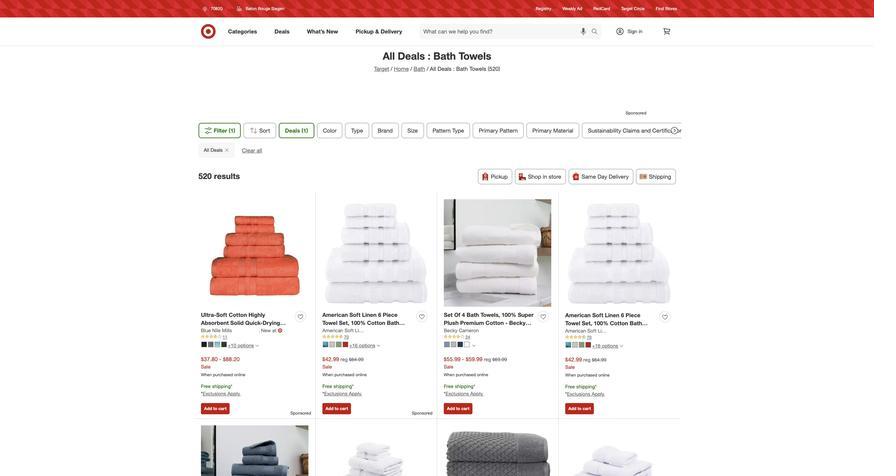Task type: vqa. For each thing, say whether or not it's contained in the screenshot.
text field on the top
no



Task type: describe. For each thing, give the bounding box(es) containing it.
1 horizontal spatial +16 options button
[[563, 340, 626, 352]]

becky cameron
[[444, 327, 479, 333]]

all colors + 16 more colors image for leftmost +16 options dropdown button
[[377, 344, 380, 347]]

70820 button
[[198, 2, 230, 15]]

aqua blue image for silver grey image at the bottom of page
[[566, 342, 572, 348]]

results
[[214, 171, 240, 181]]

towels up silver grey icon
[[323, 327, 341, 334]]

all deals button
[[198, 142, 235, 158]]

shipping button
[[636, 169, 676, 184]]

solid
[[230, 319, 244, 326]]

plush
[[444, 319, 459, 326]]

70 for red image
[[587, 335, 592, 340]]

clear all
[[242, 147, 262, 154]]

sort button
[[244, 123, 276, 138]]

$64.99 for red image
[[592, 357, 607, 363]]

all colors + 10 more colors image
[[255, 344, 259, 347]]

1 vertical spatial :
[[453, 65, 455, 72]]

towel for american soft linen link for red icon
[[323, 319, 338, 326]]

type button
[[345, 123, 369, 138]]

for for red image
[[585, 328, 593, 335]]

becky cameron link
[[444, 327, 479, 334]]

shop
[[528, 173, 542, 180]]

deals (1)
[[285, 127, 308, 134]]

when inside $55.99 - $59.99 reg $69.99 sale when purchased online
[[444, 372, 455, 377]]

black image
[[201, 342, 207, 348]]

piece for "american soft linen 6 piece towel set, 100% cotton bath towels for bathroom" link related to american soft linen link for red image
[[626, 312, 641, 319]]

add for add to cart button corresponding to cyan image
[[204, 406, 212, 411]]

11 link
[[201, 334, 309, 340]]

target circle link
[[622, 6, 645, 12]]

clear
[[242, 147, 255, 154]]

deals link
[[269, 24, 298, 39]]

brand
[[378, 127, 393, 134]]

1 mills from the left
[[222, 327, 232, 333]]

520
[[198, 171, 212, 181]]

navy image
[[458, 342, 463, 348]]

silver grey image
[[573, 342, 578, 348]]

piece for "american soft linen 6 piece towel set, 100% cotton bath towels for bathroom" link corresponding to american soft linen link for red icon
[[383, 311, 398, 318]]

options for all colors + 16 more colors icon for leftmost +16 options dropdown button
[[359, 342, 376, 348]]

size button
[[402, 123, 424, 138]]

american soft linen 6 piece towel set, 100% cotton bath towels for bathroom link for american soft linen link for red icon
[[323, 311, 414, 334]]

pickup for pickup
[[491, 173, 508, 180]]

cart for sage green icon add to cart button
[[583, 406, 591, 411]]

¬
[[278, 327, 283, 334]]

all colors + 16 more colors element for leftmost +16 options dropdown button
[[377, 343, 380, 348]]

bathroom for american soft linen link for red icon
[[351, 327, 377, 334]]

purchased for silver grey image at the bottom of page
[[578, 372, 598, 378]]

what's
[[307, 28, 325, 35]]

all deals
[[204, 147, 223, 153]]

highly
[[249, 311, 265, 318]]

redcard link
[[594, 6, 610, 12]]

blue nile mills link
[[201, 327, 260, 334]]

bathroom for american soft linen link for red image
[[594, 328, 620, 335]]

deals up bath link
[[398, 50, 425, 62]]

pickup button
[[478, 169, 513, 184]]

drying
[[263, 319, 280, 326]]

options for all colors + 16 more colors icon corresponding to +16 options dropdown button to the right
[[602, 343, 619, 349]]

american soft linen 6 piece towel set, 100% cotton bath towels for bathroom for american soft linen link for red icon
[[323, 311, 400, 334]]

delivery for pickup & delivery
[[381, 28, 402, 35]]

sponsored for american soft linen 6 piece towel set, 100% cotton bath towels for bathroom
[[412, 411, 433, 416]]

american soft linen for red image
[[566, 328, 610, 334]]

mills inside ultra-soft cotton highly absorbent solid quick-drying towel sets by blue nile mills
[[264, 327, 276, 334]]

when for leftmost +16 options dropdown button
[[323, 372, 333, 377]]

of
[[454, 311, 461, 318]]

sale inside $55.99 - $59.99 reg $69.99 sale when purchased online
[[444, 364, 454, 370]]

primary material button
[[527, 123, 580, 138]]

store
[[549, 173, 562, 180]]

color button
[[317, 123, 343, 138]]

cart for add to cart button for sage green image
[[340, 406, 348, 411]]

pickup & delivery link
[[350, 24, 411, 39]]

$55.99
[[444, 356, 461, 363]]

2 cameron from the left
[[459, 327, 479, 333]]

add to cart button for sage green image
[[323, 403, 351, 414]]

$37.80 - $88.20 sale when purchased online
[[201, 356, 245, 377]]

towel for american soft linen link for red image
[[566, 320, 581, 327]]

cotton inside set of 4 bath towels, 100% super plush premium cotton - becky cameron
[[486, 319, 504, 326]]

becky inside set of 4 bath towels, 100% super plush premium cotton - becky cameron
[[509, 319, 526, 326]]

all deals : bath towels target / home / bath / all deals : bath towels (520)
[[374, 50, 500, 72]]

material
[[554, 127, 574, 134]]

$37.80
[[201, 356, 218, 363]]

shop in store button
[[515, 169, 566, 184]]

online inside $55.99 - $59.99 reg $69.99 sale when purchased online
[[477, 372, 488, 377]]

pickup & delivery
[[356, 28, 402, 35]]

filter
[[214, 127, 227, 134]]

light gray image
[[451, 342, 457, 348]]

to for cyan image
[[213, 406, 217, 411]]

$42.99 reg $64.99 sale when purchased online for red image
[[566, 356, 610, 378]]

registry
[[536, 6, 552, 11]]

primary pattern
[[479, 127, 518, 134]]

all colors image
[[472, 344, 476, 347]]

1 vertical spatial all
[[430, 65, 436, 72]]

reg for +16 options dropdown button to the right
[[584, 357, 591, 363]]

all colors + 16 more colors image for +16 options dropdown button to the right
[[620, 345, 623, 348]]

blue nile mills
[[201, 327, 232, 333]]

american soft linen link for red image
[[566, 327, 610, 334]]

0 horizontal spatial +16 options button
[[320, 340, 383, 351]]

purchased for silver grey icon
[[335, 372, 355, 377]]

filter (1)
[[214, 127, 235, 134]]

100% inside set of 4 bath towels, 100% super plush premium cotton - becky cameron
[[502, 311, 517, 318]]

sign
[[628, 28, 638, 34]]

weekly ad
[[563, 6, 583, 11]]

categories link
[[222, 24, 266, 39]]

3 / from the left
[[427, 65, 429, 72]]

to for navy image at bottom
[[456, 406, 460, 411]]

certifications
[[653, 127, 686, 134]]

towels left (520)
[[470, 65, 487, 72]]

nile inside blue nile mills link
[[212, 327, 221, 333]]

(1) for filter (1)
[[229, 127, 235, 134]]

in for shop
[[543, 173, 547, 180]]

$59.99
[[466, 356, 483, 363]]

online for +16 options dropdown button to the right
[[599, 372, 610, 378]]

same day delivery
[[582, 173, 629, 180]]

stores
[[665, 6, 677, 11]]

0 vertical spatial target
[[622, 6, 633, 11]]

+10 options button
[[198, 340, 262, 351]]

$42.99 reg $64.99 sale when purchased online for red icon
[[323, 356, 367, 377]]

(1) for deals (1)
[[302, 127, 308, 134]]

+10
[[228, 342, 236, 348]]

all
[[257, 147, 262, 154]]

find stores
[[656, 6, 677, 11]]

24
[[466, 334, 470, 340]]

1 pattern from the left
[[433, 127, 451, 134]]

sign in link
[[610, 24, 654, 39]]

add for add to cart button for sage green image
[[326, 406, 334, 411]]

deals right bath link
[[438, 65, 452, 72]]

for for red icon
[[342, 327, 350, 334]]

aqua blue image for silver grey icon
[[323, 342, 329, 348]]

deals down siegen
[[275, 28, 290, 35]]

weekly ad link
[[563, 6, 583, 12]]

deals inside button
[[210, 147, 223, 153]]

2 horizontal spatial sponsored
[[626, 110, 647, 116]]

absorbent
[[201, 319, 229, 326]]

to for sage green image
[[335, 406, 339, 411]]

cyan image
[[215, 342, 220, 348]]

home
[[394, 65, 409, 72]]

24 link
[[444, 334, 552, 340]]

and
[[642, 127, 651, 134]]

soft for red image
[[593, 312, 604, 319]]

towel inside ultra-soft cotton highly absorbent solid quick-drying towel sets by blue nile mills
[[201, 327, 216, 334]]

target inside all deals : bath towels target / home / bath / all deals : bath towels (520)
[[374, 65, 389, 72]]

redcard
[[594, 6, 610, 11]]

when for +10 options dropdown button in the left bottom of the page
[[201, 372, 212, 377]]

70820
[[211, 6, 223, 11]]

color
[[323, 127, 337, 134]]

$88.20
[[223, 356, 240, 363]]

shipping
[[649, 173, 672, 180]]

2 / from the left
[[411, 65, 412, 72]]

deals right sort on the top left
[[285, 127, 300, 134]]

soft for red icon
[[350, 311, 361, 318]]

baton rouge siegen button
[[233, 2, 289, 15]]

search
[[588, 28, 605, 35]]

pattern type button
[[427, 123, 470, 138]]

what's new link
[[301, 24, 347, 39]]

+16 for red image
[[592, 343, 601, 349]]

520 results
[[198, 171, 240, 181]]

+10 options
[[228, 342, 254, 348]]

set, for red icon
[[339, 319, 350, 326]]

- inside set of 4 bath towels, 100% super plush premium cotton - becky cameron
[[506, 319, 508, 326]]

add for add to cart button related to navy image at bottom
[[447, 406, 455, 411]]

day
[[598, 173, 608, 180]]

rouge
[[258, 6, 270, 11]]

sort
[[259, 127, 270, 134]]



Task type: locate. For each thing, give the bounding box(es) containing it.
towel up silver grey icon
[[323, 319, 338, 326]]

2 nile from the left
[[252, 327, 262, 334]]

0 horizontal spatial target
[[374, 65, 389, 72]]

0 vertical spatial becky
[[509, 319, 526, 326]]

1 blue from the left
[[201, 327, 211, 333]]

70 for red icon
[[344, 334, 349, 340]]

ultra-soft cotton highly absorbent solid quick-drying towel sets by blue nile mills link
[[201, 311, 292, 334]]

deals
[[275, 28, 290, 35], [398, 50, 425, 62], [438, 65, 452, 72], [285, 127, 300, 134], [210, 147, 223, 153]]

add to cart for add to cart button related to navy image at bottom
[[447, 406, 470, 411]]

claims
[[623, 127, 640, 134]]

1 primary from the left
[[479, 127, 498, 134]]

$64.99
[[349, 356, 364, 362], [592, 357, 607, 363]]

0 horizontal spatial american soft linen 6 piece towel set, 100% cotton bath towels for bathroom link
[[323, 311, 414, 334]]

reg for leftmost +16 options dropdown button
[[341, 356, 348, 362]]

2 add to cart button from the left
[[323, 403, 351, 414]]

light blue image
[[444, 342, 450, 348]]

for up red image
[[585, 328, 593, 335]]

reg down red icon
[[341, 356, 348, 362]]

1 horizontal spatial $64.99
[[592, 357, 607, 363]]

primary for primary pattern
[[479, 127, 498, 134]]

size
[[408, 127, 418, 134]]

0 horizontal spatial american soft linen 6 piece towel set, 100% cotton bath towels for bathroom
[[323, 311, 400, 334]]

american soft linen 6 piece towel set, 100% cotton bath towels for bathroom for american soft linen link for red image
[[566, 312, 643, 335]]

set, up red image
[[582, 320, 593, 327]]

white image
[[464, 342, 470, 348]]

aqua blue image
[[323, 342, 329, 348], [566, 342, 572, 348]]

red image
[[343, 342, 348, 348]]

1 to from the left
[[213, 406, 217, 411]]

0 horizontal spatial 70
[[344, 334, 349, 340]]

cotton
[[229, 311, 247, 318], [367, 319, 386, 326], [486, 319, 504, 326], [610, 320, 629, 327]]

0 horizontal spatial $42.99 reg $64.99 sale when purchased online
[[323, 356, 367, 377]]

0 horizontal spatial :
[[428, 50, 431, 62]]

+16 right red image
[[592, 343, 601, 349]]

3 add from the left
[[447, 406, 455, 411]]

by
[[231, 327, 237, 334]]

mills down the drying
[[264, 327, 276, 334]]

1 horizontal spatial +16 options
[[592, 343, 619, 349]]

2 cart from the left
[[340, 406, 348, 411]]

options
[[238, 342, 254, 348], [359, 342, 376, 348], [602, 343, 619, 349]]

purchased down red image
[[578, 372, 598, 378]]

american soft linen link up red image
[[566, 327, 610, 334]]

0 horizontal spatial in
[[543, 173, 547, 180]]

delivery for same day delivery
[[609, 173, 629, 180]]

becky inside becky cameron link
[[444, 327, 458, 333]]

bath link
[[414, 65, 425, 72]]

american soft linen 6 piece towel set, 100% cotton bath towels for bathroom image
[[323, 200, 430, 307], [323, 200, 430, 307], [566, 200, 673, 307], [566, 200, 673, 307]]

american soft linen
[[323, 327, 367, 333], [566, 328, 610, 334]]

6 for american soft linen link for red icon
[[378, 311, 381, 318]]

1 horizontal spatial towel
[[323, 319, 338, 326]]

all right bath link
[[430, 65, 436, 72]]

2 vertical spatial all
[[204, 147, 209, 153]]

options inside dropdown button
[[238, 342, 254, 348]]

aqua blue image left silver grey icon
[[323, 342, 329, 348]]

primary material
[[533, 127, 574, 134]]

cart for add to cart button corresponding to cyan image
[[219, 406, 227, 411]]

soft for forest green "icon"
[[216, 311, 227, 318]]

purchased down $88.20 on the left
[[213, 372, 233, 377]]

2 pattern from the left
[[500, 127, 518, 134]]

purchased inside $55.99 - $59.99 reg $69.99 sale when purchased online
[[456, 372, 476, 377]]

add
[[204, 406, 212, 411], [326, 406, 334, 411], [447, 406, 455, 411], [569, 406, 577, 411]]

0 vertical spatial all
[[383, 50, 395, 62]]

1 horizontal spatial american soft linen 6 piece towel set, 100% cotton bath towels for bathroom link
[[566, 311, 657, 335]]

free
[[201, 384, 211, 389], [323, 384, 332, 389], [444, 384, 454, 389], [566, 384, 575, 390]]

delivery right &
[[381, 28, 402, 35]]

70 up red icon
[[344, 334, 349, 340]]

add to cart
[[204, 406, 227, 411], [326, 406, 348, 411], [447, 406, 470, 411], [569, 406, 591, 411]]

reg down red image
[[584, 357, 591, 363]]

pickup inside button
[[491, 173, 508, 180]]

blue right by
[[239, 327, 251, 334]]

add to cart for add to cart button corresponding to cyan image
[[204, 406, 227, 411]]

to for sage green icon
[[578, 406, 582, 411]]

sale inside $37.80 - $88.20 sale when purchased online
[[201, 364, 211, 370]]

+16
[[349, 342, 358, 348], [592, 343, 601, 349]]

aqua blue image left silver grey image at the bottom of page
[[566, 342, 572, 348]]

1 cameron from the left
[[444, 327, 468, 334]]

1 horizontal spatial blue
[[239, 327, 251, 334]]

sign in
[[628, 28, 643, 34]]

set of 4 bath towels, 100% super plush premium cotton - becky cameron image
[[444, 200, 552, 307], [444, 200, 552, 307]]

1 horizontal spatial /
[[411, 65, 412, 72]]

find
[[656, 6, 664, 11]]

1 horizontal spatial set,
[[582, 320, 593, 327]]

brand button
[[372, 123, 399, 138]]

target
[[622, 6, 633, 11], [374, 65, 389, 72]]

bath
[[434, 50, 456, 62], [414, 65, 425, 72], [456, 65, 468, 72], [467, 311, 479, 318], [387, 319, 400, 326], [630, 320, 643, 327]]

- inside $55.99 - $59.99 reg $69.99 sale when purchased online
[[462, 356, 465, 363]]

0 horizontal spatial $64.99
[[349, 356, 364, 362]]

1 vertical spatial target
[[374, 65, 389, 72]]

0 horizontal spatial new
[[261, 327, 271, 333]]

(1) right filter
[[229, 127, 235, 134]]

0 horizontal spatial -
[[219, 356, 222, 363]]

sponsored for ultra-soft cotton highly absorbent solid quick-drying towel sets by blue nile mills
[[291, 411, 311, 416]]

all colors + 16 more colors element for +16 options dropdown button to the right
[[620, 344, 623, 348]]

options right red image
[[602, 343, 619, 349]]

1 vertical spatial delivery
[[609, 173, 629, 180]]

1 horizontal spatial :
[[453, 65, 455, 72]]

1 horizontal spatial primary
[[533, 127, 552, 134]]

2 horizontal spatial options
[[602, 343, 619, 349]]

add for sage green icon add to cart button
[[569, 406, 577, 411]]

sustainability claims and certifications
[[588, 127, 686, 134]]

1 (1) from the left
[[229, 127, 235, 134]]

1 horizontal spatial bathroom
[[594, 328, 620, 335]]

blue down absorbent
[[201, 327, 211, 333]]

1 horizontal spatial american soft linen 6 piece towel set, 100% cotton bath towels for bathroom
[[566, 312, 643, 335]]

70
[[344, 334, 349, 340], [587, 335, 592, 340]]

1 horizontal spatial all
[[383, 50, 395, 62]]

1 / from the left
[[391, 65, 393, 72]]

/ left home at the top left
[[391, 65, 393, 72]]

1 add to cart from the left
[[204, 406, 227, 411]]

1 horizontal spatial becky
[[509, 319, 526, 326]]

target link
[[374, 65, 389, 72]]

0 horizontal spatial set,
[[339, 319, 350, 326]]

4
[[462, 311, 465, 318]]

becky down "plush"
[[444, 327, 458, 333]]

add to cart button for navy image at bottom
[[444, 403, 473, 414]]

- for set of 4 bath towels, 100% super plush premium cotton - becky cameron
[[462, 356, 465, 363]]

2 horizontal spatial 100%
[[594, 320, 609, 327]]

to
[[213, 406, 217, 411], [335, 406, 339, 411], [456, 406, 460, 411], [578, 406, 582, 411]]

cotton inside ultra-soft cotton highly absorbent solid quick-drying towel sets by blue nile mills
[[229, 311, 247, 318]]

add to cart button for cyan image
[[201, 403, 230, 414]]

home link
[[394, 65, 409, 72]]

american soft linen link
[[323, 327, 367, 334], [566, 327, 610, 334]]

1 horizontal spatial american soft linen
[[566, 328, 610, 334]]

siegen
[[271, 6, 285, 11]]

0 horizontal spatial delivery
[[381, 28, 402, 35]]

1 horizontal spatial 70
[[587, 335, 592, 340]]

sustainability claims and certifications button
[[582, 123, 692, 138]]

sets
[[218, 327, 229, 334]]

nile down quick- on the bottom of the page
[[252, 327, 262, 334]]

silver grey image
[[330, 342, 335, 348]]

primary for primary material
[[533, 127, 552, 134]]

blue
[[201, 327, 211, 333], [239, 327, 251, 334]]

3 add to cart from the left
[[447, 406, 470, 411]]

sage green image
[[579, 342, 585, 348]]

pickup for pickup & delivery
[[356, 28, 374, 35]]

1 horizontal spatial type
[[453, 127, 464, 134]]

sustainability
[[588, 127, 622, 134]]

all for all deals : bath towels target / home / bath / all deals : bath towels (520)
[[383, 50, 395, 62]]

0 horizontal spatial $42.99
[[323, 356, 339, 363]]

all colors + 10 more colors element
[[255, 343, 259, 348]]

1 horizontal spatial 100%
[[502, 311, 517, 318]]

- inside $37.80 - $88.20 sale when purchased online
[[219, 356, 222, 363]]

4 cart from the left
[[583, 406, 591, 411]]

0 horizontal spatial all
[[204, 147, 209, 153]]

american soft linen link up red icon
[[323, 327, 367, 334]]

+16 options for red image
[[592, 343, 619, 349]]

filter (1) button
[[198, 123, 241, 138]]

red image
[[586, 342, 591, 348]]

options right red icon
[[359, 342, 376, 348]]

(1) inside button
[[229, 127, 235, 134]]

add to cart for sage green icon add to cart button
[[569, 406, 591, 411]]

set of 4 bath towels, 100% super plush premium cotton - becky cameron
[[444, 311, 534, 334]]

2 (1) from the left
[[302, 127, 308, 134]]

new right what's
[[327, 28, 338, 35]]

new inside new at ¬
[[261, 327, 271, 333]]

0 horizontal spatial type
[[351, 127, 363, 134]]

when down silver grey image at the bottom of page
[[566, 372, 576, 378]]

clear all button
[[242, 147, 262, 155]]

when inside $37.80 - $88.20 sale when purchased online
[[201, 372, 212, 377]]

70 link for leftmost +16 options dropdown button
[[323, 334, 430, 340]]

circle
[[634, 6, 645, 11]]

4 add to cart button from the left
[[566, 403, 594, 414]]

0 horizontal spatial pickup
[[356, 28, 374, 35]]

charcoal image
[[208, 342, 214, 348]]

linen
[[362, 311, 377, 318], [605, 312, 620, 319], [355, 327, 367, 333], [598, 328, 610, 334]]

1 horizontal spatial reg
[[484, 356, 491, 362]]

$42.99 down silver grey image at the bottom of page
[[566, 356, 582, 363]]

sponsored
[[626, 110, 647, 116], [291, 411, 311, 416], [412, 411, 433, 416]]

:
[[428, 50, 431, 62], [453, 65, 455, 72]]

$42.99 reg $64.99 sale when purchased online down red image
[[566, 356, 610, 378]]

all up the target link on the left of the page
[[383, 50, 395, 62]]

0 horizontal spatial reg
[[341, 356, 348, 362]]

all for all deals
[[204, 147, 209, 153]]

3 add to cart button from the left
[[444, 403, 473, 414]]

weekly
[[563, 6, 576, 11]]

1 add to cart button from the left
[[201, 403, 230, 414]]

0 horizontal spatial (1)
[[229, 127, 235, 134]]

3 cart from the left
[[462, 406, 470, 411]]

0 horizontal spatial sponsored
[[291, 411, 311, 416]]

sale for +16 options dropdown button to the right
[[566, 364, 575, 370]]

0 vertical spatial in
[[639, 28, 643, 34]]

0 horizontal spatial becky
[[444, 327, 458, 333]]

1 horizontal spatial 6
[[621, 312, 624, 319]]

0 horizontal spatial all colors + 16 more colors image
[[377, 344, 380, 347]]

online for +10 options dropdown button in the left bottom of the page
[[234, 372, 245, 377]]

1 add from the left
[[204, 406, 212, 411]]

when down $55.99
[[444, 372, 455, 377]]

add to cart for add to cart button for sage green image
[[326, 406, 348, 411]]

find stores link
[[656, 6, 677, 12]]

1 horizontal spatial 70 link
[[566, 334, 673, 340]]

70 link up red image
[[566, 334, 673, 340]]

set, for red image
[[582, 320, 593, 327]]

1 vertical spatial pickup
[[491, 173, 508, 180]]

purchased down $59.99 at the bottom right of page
[[456, 372, 476, 377]]

premium
[[460, 319, 484, 326]]

0 horizontal spatial towel
[[201, 327, 216, 334]]

in inside "link"
[[639, 28, 643, 34]]

1 horizontal spatial new
[[327, 28, 338, 35]]

$42.99 down silver grey icon
[[323, 356, 339, 363]]

premium cotton 800 gsm heavyweight plush luxury 6 piece bathroom towel set by blue nile mills image
[[323, 426, 430, 476], [323, 426, 430, 476]]

super
[[518, 311, 534, 318]]

nile inside ultra-soft cotton highly absorbent solid quick-drying towel sets by blue nile mills
[[252, 327, 262, 334]]

reg inside $55.99 - $59.99 reg $69.99 sale when purchased online
[[484, 356, 491, 362]]

6 piece bath towels set, 100% super plush premium cotton - becky cameron image
[[201, 426, 309, 476], [201, 426, 309, 476]]

/ right bath link
[[427, 65, 429, 72]]

all down filter (1) button
[[204, 147, 209, 153]]

0 horizontal spatial primary
[[479, 127, 498, 134]]

becky down super in the right bottom of the page
[[509, 319, 526, 326]]

1 horizontal spatial options
[[359, 342, 376, 348]]

becky
[[509, 319, 526, 326], [444, 327, 458, 333]]

all colors element
[[472, 343, 476, 348]]

american soft linen for red icon
[[323, 327, 367, 333]]

target circle
[[622, 6, 645, 11]]

soft
[[216, 311, 227, 318], [350, 311, 361, 318], [593, 312, 604, 319], [345, 327, 354, 333], [588, 328, 597, 334]]

1 vertical spatial new
[[261, 327, 271, 333]]

6 for american soft linen link for red image
[[621, 312, 624, 319]]

online inside $37.80 - $88.20 sale when purchased online
[[234, 372, 245, 377]]

0 horizontal spatial blue
[[201, 327, 211, 333]]

+16 options for red icon
[[349, 342, 376, 348]]

american soft linen 6 piece towel set, 100% cotton bath towels for bathroom up red icon
[[323, 311, 400, 334]]

sage green image
[[336, 342, 342, 348]]

3 to from the left
[[456, 406, 460, 411]]

sale down $55.99
[[444, 364, 454, 370]]

$42.99 reg $64.99 sale when purchased online
[[323, 356, 367, 377], [566, 356, 610, 378]]

1 nile from the left
[[212, 327, 221, 333]]

online for leftmost +16 options dropdown button
[[356, 372, 367, 377]]

registry link
[[536, 6, 552, 12]]

70 link for +16 options dropdown button to the right
[[566, 334, 673, 340]]

0 horizontal spatial mills
[[222, 327, 232, 333]]

purchased inside $37.80 - $88.20 sale when purchased online
[[213, 372, 233, 377]]

1 horizontal spatial nile
[[252, 327, 262, 334]]

1 type from the left
[[351, 127, 363, 134]]

towels up silver grey image at the bottom of page
[[566, 328, 584, 335]]

forest green image
[[221, 342, 227, 348]]

bath inside set of 4 bath towels, 100% super plush premium cotton - becky cameron
[[467, 311, 479, 318]]

$42.99 for silver grey icon
[[323, 356, 339, 363]]

baton rouge siegen
[[246, 6, 285, 11]]

exclusions
[[203, 391, 226, 397], [324, 391, 348, 397], [446, 391, 469, 397], [567, 391, 591, 397]]

What can we help you find? suggestions appear below search field
[[419, 24, 593, 39]]

for up red icon
[[342, 327, 350, 334]]

- right $37.80
[[219, 356, 222, 363]]

- up 24 link
[[506, 319, 508, 326]]

/ left bath link
[[411, 65, 412, 72]]

100% for 70 link for leftmost +16 options dropdown button
[[351, 319, 366, 326]]

$64.99 for red icon
[[349, 356, 364, 362]]

0 horizontal spatial /
[[391, 65, 393, 72]]

purchased down red icon
[[335, 372, 355, 377]]

0 horizontal spatial 6
[[378, 311, 381, 318]]

0 horizontal spatial all colors + 16 more colors element
[[377, 343, 380, 348]]

0 horizontal spatial +16 options
[[349, 342, 376, 348]]

70 link up red icon
[[323, 334, 430, 340]]

1 horizontal spatial mills
[[264, 327, 276, 334]]

11
[[223, 334, 227, 340]]

delivery right day
[[609, 173, 629, 180]]

1 horizontal spatial target
[[622, 6, 633, 11]]

american soft linen link for red icon
[[323, 327, 367, 334]]

- right $55.99
[[462, 356, 465, 363]]

nile down absorbent
[[212, 327, 221, 333]]

$55.99 - $59.99 reg $69.99 sale when purchased online
[[444, 356, 507, 377]]

0 horizontal spatial aqua blue image
[[323, 342, 329, 348]]

shipping
[[212, 384, 231, 389], [334, 384, 352, 389], [455, 384, 474, 389], [577, 384, 595, 390]]

0 horizontal spatial american soft linen
[[323, 327, 367, 333]]

$42.99 for silver grey image at the bottom of page
[[566, 356, 582, 363]]

all colors + 16 more colors image right red image
[[620, 345, 623, 348]]

in right sign
[[639, 28, 643, 34]]

piece
[[383, 311, 398, 318], [626, 312, 641, 319]]

+16 options button
[[320, 340, 383, 351], [563, 340, 626, 352]]

2 horizontal spatial -
[[506, 319, 508, 326]]

cart
[[219, 406, 227, 411], [340, 406, 348, 411], [462, 406, 470, 411], [583, 406, 591, 411]]

0 horizontal spatial for
[[342, 327, 350, 334]]

sale down $37.80
[[201, 364, 211, 370]]

0 horizontal spatial bathroom
[[351, 327, 377, 334]]

deals down filter (1) button
[[210, 147, 223, 153]]

when down silver grey icon
[[323, 372, 333, 377]]

set of 4 bath towels, 100% super plush premium cotton - becky cameron link
[[444, 311, 535, 334]]

american soft linen 6 piece towel set, 100% cotton bath towels for bathroom link for american soft linen link for red image
[[566, 311, 657, 335]]

sale down silver grey icon
[[323, 364, 332, 370]]

$42.99 reg $64.99 sale when purchased online down red icon
[[323, 356, 367, 377]]

new left at
[[261, 327, 271, 333]]

1 horizontal spatial all colors + 16 more colors image
[[620, 345, 623, 348]]

0 horizontal spatial piece
[[383, 311, 398, 318]]

ultra-
[[201, 311, 216, 318]]

$69.99
[[493, 356, 507, 362]]

set, up red icon
[[339, 319, 350, 326]]

1 horizontal spatial pattern
[[500, 127, 518, 134]]

for
[[342, 327, 350, 334], [585, 328, 593, 335]]

+16 for red icon
[[349, 342, 358, 348]]

sale down silver grey image at the bottom of page
[[566, 364, 575, 370]]

nile
[[212, 327, 221, 333], [252, 327, 262, 334]]

+16 right red icon
[[349, 342, 358, 348]]

2 mills from the left
[[264, 327, 276, 334]]

0 horizontal spatial options
[[238, 342, 254, 348]]

american soft linen 6 piece towel set, 100% cotton bath towels for bathroom link up red icon
[[323, 311, 414, 334]]

0 vertical spatial delivery
[[381, 28, 402, 35]]

0 vertical spatial :
[[428, 50, 431, 62]]

+16 options right red icon
[[349, 342, 376, 348]]

1 horizontal spatial sponsored
[[412, 411, 433, 416]]

1 horizontal spatial for
[[585, 328, 593, 335]]

when down $37.80
[[201, 372, 212, 377]]

premium cotton 800 gsm heavyweight plush luxury 3 piece bathroom towel set by blue nile mills image
[[566, 426, 673, 476], [566, 426, 673, 476]]

soft inside ultra-soft cotton highly absorbent solid quick-drying towel sets by blue nile mills
[[216, 311, 227, 318]]

1 horizontal spatial (1)
[[302, 127, 308, 134]]

towel
[[323, 319, 338, 326], [566, 320, 581, 327], [201, 327, 216, 334]]

when for +16 options dropdown button to the right
[[566, 372, 576, 378]]

sale for leftmost +16 options dropdown button
[[323, 364, 332, 370]]

2 primary from the left
[[533, 127, 552, 134]]

cameron inside set of 4 bath towels, 100% super plush premium cotton - becky cameron
[[444, 327, 468, 334]]

towel up silver grey image at the bottom of page
[[566, 320, 581, 327]]

towels up (520)
[[459, 50, 492, 62]]

set
[[444, 311, 453, 318]]

0 horizontal spatial 100%
[[351, 319, 366, 326]]

1 horizontal spatial piece
[[626, 312, 641, 319]]

in for sign
[[639, 28, 643, 34]]

0 horizontal spatial 70 link
[[323, 334, 430, 340]]

*
[[231, 384, 233, 389], [352, 384, 354, 389], [474, 384, 476, 389], [595, 384, 597, 390], [201, 391, 203, 397], [323, 391, 324, 397], [444, 391, 446, 397], [566, 391, 567, 397]]

american soft linen up red icon
[[323, 327, 367, 333]]

add to cart button for sage green icon
[[566, 403, 594, 414]]

2 add to cart from the left
[[326, 406, 348, 411]]

1 horizontal spatial delivery
[[609, 173, 629, 180]]

all colors + 16 more colors image
[[377, 344, 380, 347], [620, 345, 623, 348]]

- for ultra-soft cotton highly absorbent solid quick-drying towel sets by blue nile mills
[[219, 356, 222, 363]]

set,
[[339, 319, 350, 326], [582, 320, 593, 327]]

cameron
[[444, 327, 468, 334], [459, 327, 479, 333]]

4 add from the left
[[569, 406, 577, 411]]

mills up the "11"
[[222, 327, 232, 333]]

target left home at the top left
[[374, 65, 389, 72]]

2 horizontal spatial reg
[[584, 357, 591, 363]]

cameron down "plush"
[[444, 327, 468, 334]]

mills
[[222, 327, 232, 333], [264, 327, 276, 334]]

1 horizontal spatial pickup
[[491, 173, 508, 180]]

2 blue from the left
[[239, 327, 251, 334]]

0 horizontal spatial american soft linen link
[[323, 327, 367, 334]]

2 add from the left
[[326, 406, 334, 411]]

1 horizontal spatial $42.99 reg $64.99 sale when purchased online
[[566, 356, 610, 378]]

target left circle
[[622, 6, 633, 11]]

ultra-soft cotton highly absorbent solid quick-drying towel sets by blue nile mills image
[[201, 200, 309, 307], [201, 200, 309, 307]]

american soft linen 6 piece towel set, 100% cotton bath towels for bathroom link up red image
[[566, 311, 657, 335]]

2 type from the left
[[453, 127, 464, 134]]

70 up red image
[[587, 335, 592, 340]]

cart for add to cart button related to navy image at bottom
[[462, 406, 470, 411]]

towels,
[[481, 311, 500, 318]]

american soft linen up red image
[[566, 328, 610, 334]]

all colors + 16 more colors image right red icon
[[377, 344, 380, 347]]

0 horizontal spatial pattern
[[433, 127, 451, 134]]

100% for 70 link corresponding to +16 options dropdown button to the right
[[594, 320, 609, 327]]

1 cart from the left
[[219, 406, 227, 411]]

great bay home cotton popcorn textured quick-dry towel set image
[[444, 426, 552, 476], [444, 426, 552, 476]]

in inside button
[[543, 173, 547, 180]]

+16 options right red image
[[592, 343, 619, 349]]

all colors + 16 more colors element right red icon
[[377, 343, 380, 348]]

(1)
[[229, 127, 235, 134], [302, 127, 308, 134]]

blue inside ultra-soft cotton highly absorbent solid quick-drying towel sets by blue nile mills
[[239, 327, 251, 334]]

in left store
[[543, 173, 547, 180]]

reg left $69.99
[[484, 356, 491, 362]]

sale for +10 options dropdown button in the left bottom of the page
[[201, 364, 211, 370]]

online
[[234, 372, 245, 377], [356, 372, 367, 377], [477, 372, 488, 377], [599, 372, 610, 378]]

delivery inside button
[[609, 173, 629, 180]]

2 to from the left
[[335, 406, 339, 411]]

type
[[351, 127, 363, 134], [453, 127, 464, 134]]

1 vertical spatial becky
[[444, 327, 458, 333]]

options left all colors + 10 more colors 'element'
[[238, 342, 254, 348]]

categories
[[228, 28, 257, 35]]

(520)
[[488, 65, 500, 72]]

(1) left color on the left
[[302, 127, 308, 134]]

1 horizontal spatial -
[[462, 356, 465, 363]]

pattern type
[[433, 127, 464, 134]]

all colors + 16 more colors element
[[377, 343, 380, 348], [620, 344, 623, 348]]

american soft linen 6 piece towel set, 100% cotton bath towels for bathroom up red image
[[566, 312, 643, 335]]

1 horizontal spatial $42.99
[[566, 356, 582, 363]]

towel down absorbent
[[201, 327, 216, 334]]

1 vertical spatial in
[[543, 173, 547, 180]]

search button
[[588, 24, 605, 40]]

purchased for charcoal icon at the left of page
[[213, 372, 233, 377]]

all colors + 16 more colors element right red image
[[620, 344, 623, 348]]

options for all colors + 10 more colors image
[[238, 342, 254, 348]]

all inside all deals button
[[204, 147, 209, 153]]

cameron up 24
[[459, 327, 479, 333]]

1 horizontal spatial +16
[[592, 343, 601, 349]]

4 to from the left
[[578, 406, 582, 411]]

1 horizontal spatial in
[[639, 28, 643, 34]]

0 vertical spatial new
[[327, 28, 338, 35]]

4 add to cart from the left
[[569, 406, 591, 411]]



